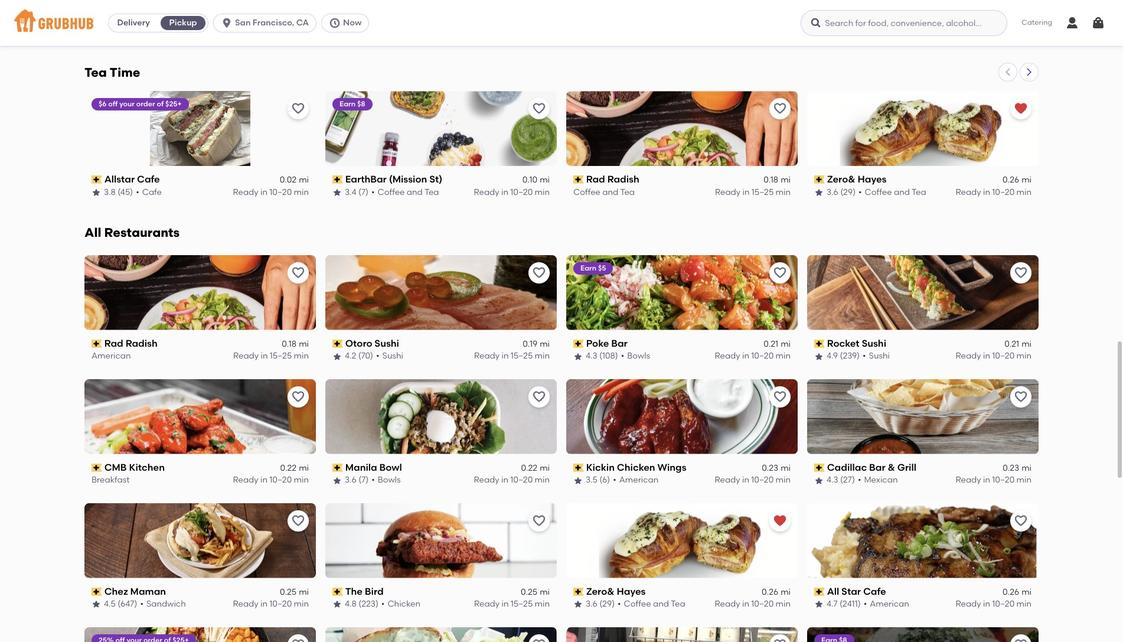 Task type: vqa. For each thing, say whether or not it's contained in the screenshot.


Task type: describe. For each thing, give the bounding box(es) containing it.
rocket sushi
[[827, 338, 887, 349]]

3.6 for subscription pass image associated with 3.6 (29)
[[586, 599, 598, 609]]

0.18 for coffee and tea
[[764, 175, 779, 185]]

10–20 for subscription pass icon related to cadillac bar & grill
[[993, 475, 1015, 485]]

catering
[[1022, 18, 1053, 27]]

bay subs & deli link
[[333, 11, 550, 25]]

zero& hayes for zero& hayes's subscription pass icon
[[827, 174, 887, 185]]

san
[[235, 18, 251, 28]]

4.2 (70)
[[345, 351, 373, 361]]

0.25 mi for chez maman
[[280, 587, 309, 597]]

(7) for earthbar
[[358, 187, 369, 197]]

• for chez maman logo in the bottom left of the page
[[140, 599, 143, 609]]

star icon image for otoro sushi logo on the left of page
[[333, 352, 342, 361]]

san francisco, ca button
[[213, 14, 321, 32]]

3.8 (45)
[[104, 187, 133, 197]]

3.6 for 3.6 (7)'s subscription pass image
[[345, 475, 357, 485]]

$6 off your order of $25+
[[99, 100, 182, 108]]

min for allstar cafe logo
[[294, 187, 309, 197]]

0.22 mi for manila bowl
[[521, 463, 550, 473]]

1.83
[[282, 13, 297, 23]]

10–20 for chez maman subscription pass icon
[[270, 599, 292, 609]]

min for manila bowl logo
[[535, 475, 550, 485]]

save this restaurant image for ocean blue logo on the left bottom of page
[[532, 638, 546, 642]]

in for "the bird logo"
[[502, 599, 509, 609]]

radish for coffee and tea
[[608, 174, 640, 185]]

pickup
[[169, 18, 197, 28]]

subscription pass image for zero& hayes
[[815, 176, 825, 184]]

manila
[[345, 462, 377, 473]]

0.23 for cadillac bar & grill
[[1003, 463, 1020, 473]]

ocean blue logo image
[[325, 627, 557, 642]]

ready for cmb kitchen logo
[[233, 475, 259, 485]]

ready in 10–20 min for subscription pass image corresponding to 3.4 (7)
[[474, 187, 550, 197]]

earn for poke bar
[[581, 264, 597, 272]]

ready for saved restaurant image's "zero& hayes logo"
[[715, 599, 741, 609]]

min for cmb kitchen logo
[[294, 475, 309, 485]]

subscription pass image for rooster & rice
[[92, 14, 102, 22]]

mi for the star icon for allstar cafe logo
[[299, 175, 309, 185]]

kitchen
[[129, 462, 165, 473]]

0.10 mi
[[523, 175, 550, 185]]

deli
[[400, 12, 418, 23]]

min for chez maman logo in the bottom left of the page
[[294, 599, 309, 609]]

0.25 for bird
[[521, 587, 538, 597]]

• sandwich
[[140, 599, 186, 609]]

main navigation navigation
[[0, 0, 1123, 46]]

grill
[[898, 462, 917, 473]]

allstar cafe
[[104, 174, 160, 185]]

in for chez maman logo in the bottom left of the page
[[260, 599, 268, 609]]

now button
[[321, 14, 374, 32]]

the bird logo image
[[325, 503, 557, 578]]

chicken for kickin
[[617, 462, 655, 473]]

in for allstar cafe logo
[[260, 187, 268, 197]]

cafe for allstar cafe
[[137, 174, 160, 185]]

mi for manila bowl logo's the star icon
[[540, 463, 550, 473]]

zero& hayes for subscription pass image associated with 3.6 (29)
[[586, 586, 646, 597]]

bowl
[[380, 462, 402, 473]]

• cafe
[[136, 187, 162, 197]]

chez
[[104, 586, 128, 597]]

(6)
[[600, 475, 610, 485]]

0.18 mi for coffee and tea
[[764, 175, 791, 185]]

ready for manila bowl logo
[[474, 475, 500, 485]]

now
[[343, 18, 362, 28]]

ready for poke bar logo
[[715, 351, 741, 361]]

saved restaurant button for saved restaurant image's "zero& hayes logo"
[[770, 510, 791, 531]]

0.10
[[523, 175, 538, 185]]

• coffee and tea for subscription pass image corresponding to 3.4 (7)
[[372, 187, 439, 197]]

sushi right otoro
[[375, 338, 399, 349]]

0.18 for american
[[282, 339, 297, 349]]

caret left icon image
[[1004, 67, 1013, 77]]

(77)
[[118, 25, 132, 35]]

otoro sushi logo image
[[325, 255, 557, 330]]

maman
[[130, 586, 166, 597]]

rooster
[[104, 12, 140, 23]]

breakfast
[[92, 475, 130, 485]]

• american for wings
[[613, 475, 659, 485]]

min for rocket sushi logo
[[1017, 351, 1032, 361]]

manila bowl
[[345, 462, 402, 473]]

subscription pass image for 3.6 (7)
[[333, 464, 343, 472]]

$5
[[598, 264, 606, 272]]

ready in 10–20 min for subscription pass icon for cmb kitchen
[[233, 475, 309, 485]]

Search for food, convenience, alcohol... search field
[[801, 10, 1008, 36]]

save this restaurant image for cmb kitchen logo
[[291, 390, 305, 404]]

allstar cafe logo image
[[150, 91, 250, 166]]

wings
[[658, 462, 687, 473]]

4.3 (27)
[[827, 475, 855, 485]]

3.4 (7)
[[345, 187, 369, 197]]

bowls for bar
[[627, 351, 650, 361]]

subscription pass image for otoro sushi
[[333, 340, 343, 348]]

allstar
[[104, 174, 135, 185]]

10–20 for 3.6 (7)'s subscription pass image
[[511, 475, 533, 485]]

svg image inside san francisco, ca button
[[221, 17, 233, 29]]

restaurants
[[104, 225, 180, 240]]

american for kickin chicken wings
[[619, 475, 659, 485]]

0.37 mi
[[1004, 13, 1032, 23]]

in for cmb kitchen logo
[[260, 475, 268, 485]]

subscription pass image for 3.6 (29)
[[574, 588, 584, 596]]

0.23 mi for kickin chicken wings
[[762, 463, 791, 473]]

coffee and tea
[[574, 187, 635, 197]]

tea for saved restaurant image's "zero& hayes logo"
[[671, 599, 686, 609]]

star icon image for "the bird logo"
[[333, 600, 342, 609]]

0.26 for saved restaurant icon
[[1003, 175, 1020, 185]]

ready for all star cafe logo
[[956, 599, 982, 609]]

• coffee and tea for subscription pass image associated with 3.6 (29)
[[618, 599, 686, 609]]

mi for the star icon corresponding to saved restaurant image's "zero& hayes logo"
[[781, 587, 791, 597]]

delivery
[[117, 18, 150, 28]]

3.4
[[345, 187, 356, 197]]

• for manila bowl logo
[[372, 475, 375, 485]]

subscription pass image for 4.8 (223)
[[333, 588, 343, 596]]

star icon image for kickin chicken wings logo
[[574, 476, 583, 485]]

0 horizontal spatial &
[[143, 12, 150, 23]]

subscription pass image for chez maman
[[92, 588, 102, 596]]

catering button
[[1014, 10, 1061, 36]]

chicken for •
[[388, 599, 421, 609]]

4.2
[[345, 351, 356, 361]]

0.37
[[1004, 13, 1020, 23]]

subs
[[365, 12, 388, 23]]

ready in 10–20 min for subscription pass icon for allstar cafe
[[233, 187, 309, 197]]

namu stonepot logo image
[[84, 627, 316, 642]]

• coffee and tea for zero& hayes's subscription pass icon
[[859, 187, 927, 197]]

(2411)
[[840, 599, 861, 609]]

cadillac
[[827, 462, 867, 473]]

4.9
[[827, 351, 838, 361]]

• for rocket sushi logo
[[863, 351, 866, 361]]

• hamburger
[[864, 25, 917, 35]]

ready for chez maman logo in the bottom left of the page
[[233, 599, 259, 609]]

(643)
[[841, 25, 861, 35]]

3.6 (7)
[[345, 475, 369, 485]]

(647)
[[118, 599, 137, 609]]

delivery button
[[109, 14, 158, 32]]

ready in 10–20 min for rooster & rice's subscription pass icon
[[233, 25, 309, 35]]

5.0 (77)
[[104, 25, 132, 35]]

2 5.0 from the left
[[345, 25, 357, 35]]

star icon image for manila bowl logo
[[333, 476, 342, 485]]

$8
[[357, 100, 365, 108]]

subscription pass image for allstar cafe
[[92, 176, 102, 184]]

poke
[[586, 338, 609, 349]]

chez maman
[[104, 586, 166, 597]]

saved restaurant image
[[1014, 102, 1028, 116]]

0.02
[[280, 175, 297, 185]]

10–20 for subscription pass image corresponding to 3.4 (7)
[[511, 187, 533, 197]]

(239)
[[840, 351, 860, 361]]

cmb kitchen logo image
[[84, 379, 316, 454]]

0.26 mi for all star cafe logo
[[1003, 587, 1032, 597]]

(70)
[[358, 351, 373, 361]]

5.0 (193)
[[345, 25, 377, 35]]

rocket
[[827, 338, 860, 349]]

ca
[[296, 18, 309, 28]]

1.83 mi
[[282, 13, 309, 23]]

• for poke bar logo
[[621, 351, 625, 361]]

tea for "zero& hayes logo" related to saved restaurant icon
[[912, 187, 927, 197]]

tea for earthbar (mission st) logo
[[425, 187, 439, 197]]

earn $8
[[340, 100, 365, 108]]

v cafe
[[827, 12, 859, 23]]

• for kickin chicken wings logo
[[613, 475, 617, 485]]

4.3 (108)
[[586, 351, 618, 361]]

cadillac bar & grill
[[827, 462, 917, 473]]



Task type: locate. For each thing, give the bounding box(es) containing it.
4.3
[[586, 351, 598, 361], [827, 475, 839, 485]]

the
[[345, 586, 363, 597]]

&
[[143, 12, 150, 23], [390, 12, 398, 23], [888, 462, 895, 473]]

0 horizontal spatial 5.0
[[104, 25, 116, 35]]

saved restaurant button for "zero& hayes logo" related to saved restaurant icon
[[1011, 98, 1032, 119]]

time
[[110, 65, 140, 80]]

0 horizontal spatial rad radish
[[104, 338, 158, 349]]

1 horizontal spatial 0.23 mi
[[1003, 463, 1032, 473]]

• sushi for otoro sushi
[[376, 351, 403, 361]]

cadillac bar & grill logo image
[[807, 379, 1039, 454]]

all up 4.7
[[827, 586, 840, 597]]

v
[[827, 12, 834, 23]]

subscription pass image
[[333, 14, 343, 22], [333, 176, 343, 184], [574, 176, 584, 184], [92, 340, 102, 348], [574, 340, 584, 348], [815, 340, 825, 348], [333, 464, 343, 472], [574, 464, 584, 472], [333, 588, 343, 596], [574, 588, 584, 596], [815, 588, 825, 596]]

2 vertical spatial bowls
[[378, 475, 401, 485]]

earn for earthbar (mission st)
[[340, 100, 356, 108]]

saved restaurant image
[[773, 514, 787, 528]]

3.6
[[827, 187, 839, 197], [345, 475, 357, 485], [586, 599, 598, 609]]

0 horizontal spatial • american
[[613, 475, 659, 485]]

(29) for the star icon corresponding to saved restaurant image's "zero& hayes logo"
[[600, 599, 615, 609]]

(29) for the star icon associated with "zero& hayes logo" related to saved restaurant icon
[[841, 187, 856, 197]]

• bowls for bar
[[621, 351, 650, 361]]

0 horizontal spatial 0.23
[[762, 463, 779, 473]]

& left grill
[[888, 462, 895, 473]]

bay subs & deli
[[345, 12, 418, 23]]

save this restaurant image
[[532, 102, 546, 116], [773, 102, 787, 116], [291, 266, 305, 280], [532, 266, 546, 280], [1014, 266, 1028, 280], [291, 390, 305, 404], [1014, 390, 1028, 404], [532, 514, 546, 528], [532, 638, 546, 642], [773, 638, 787, 642], [1014, 638, 1028, 642]]

chicken right (223)
[[388, 599, 421, 609]]

• american down all star cafe
[[864, 599, 910, 609]]

0 horizontal spatial rad
[[104, 338, 123, 349]]

bar up • mexican
[[869, 462, 886, 473]]

0 vertical spatial american
[[92, 351, 131, 361]]

10–20 for subscription pass image related to 3.5 (6)
[[752, 475, 774, 485]]

ready for "zero& hayes logo" related to saved restaurant icon
[[956, 187, 982, 197]]

2 horizontal spatial &
[[888, 462, 895, 473]]

1 0.22 from the left
[[280, 463, 297, 473]]

cafe for v cafe
[[836, 12, 859, 23]]

(108)
[[600, 351, 618, 361]]

1 horizontal spatial • bowls
[[372, 475, 401, 485]]

0 horizontal spatial saved restaurant button
[[770, 510, 791, 531]]

in for saved restaurant image's "zero& hayes logo"
[[742, 599, 750, 609]]

radish for american
[[126, 338, 158, 349]]

cafe up • cafe
[[137, 174, 160, 185]]

0.02 mi
[[280, 175, 309, 185]]

rad
[[586, 174, 605, 185], [104, 338, 123, 349]]

2 0.22 from the left
[[521, 463, 538, 473]]

0 vertical spatial • american
[[613, 475, 659, 485]]

ready for rocket sushi logo
[[956, 351, 982, 361]]

0 vertical spatial zero& hayes logo image
[[807, 91, 1039, 166]]

1 horizontal spatial 0.21 mi
[[1005, 339, 1032, 349]]

zero& hayes logo image
[[807, 91, 1039, 166], [566, 503, 798, 578]]

cmb kitchen
[[104, 462, 165, 473]]

1 vertical spatial • bowls
[[621, 351, 650, 361]]

rad for american
[[104, 338, 123, 349]]

all for all restaurants
[[84, 225, 101, 240]]

• for otoro sushi logo on the left of page
[[376, 351, 380, 361]]

0 horizontal spatial radish
[[126, 338, 158, 349]]

(7) down manila
[[359, 475, 369, 485]]

in for cadillac bar & grill logo
[[983, 475, 991, 485]]

2 horizontal spatial • coffee and tea
[[859, 187, 927, 197]]

rad radish
[[586, 174, 640, 185], [104, 338, 158, 349]]

5.0 down v
[[827, 25, 839, 35]]

2 horizontal spatial 5.0
[[827, 25, 839, 35]]

poke bar logo image
[[566, 255, 798, 330]]

2 • sushi from the left
[[863, 351, 890, 361]]

0 horizontal spatial bar
[[611, 338, 628, 349]]

kickin chicken wings logo image
[[566, 379, 798, 454]]

1 horizontal spatial &
[[390, 12, 398, 23]]

(27)
[[841, 475, 855, 485]]

0 horizontal spatial • coffee and tea
[[372, 187, 439, 197]]

zero& for subscription pass image associated with 3.6 (29)
[[586, 586, 615, 597]]

0.26 for saved restaurant image
[[762, 587, 779, 597]]

1 horizontal spatial 5.0
[[345, 25, 357, 35]]

1 vertical spatial • american
[[864, 599, 910, 609]]

4.3 left (27)
[[827, 475, 839, 485]]

ready in 10–20 min for subscription pass icon related to cadillac bar & grill
[[956, 475, 1032, 485]]

1 horizontal spatial radish
[[608, 174, 640, 185]]

0.26
[[1003, 175, 1020, 185], [762, 587, 779, 597], [1003, 587, 1020, 597]]

0 vertical spatial bar
[[611, 338, 628, 349]]

rocket sushi logo image
[[807, 255, 1039, 330]]

0 horizontal spatial hayes
[[617, 586, 646, 597]]

0.23 mi
[[762, 463, 791, 473], [1003, 463, 1032, 473]]

all star cafe logo image
[[807, 503, 1039, 578]]

0 horizontal spatial bowls
[[141, 25, 164, 35]]

in for otoro sushi logo on the left of page
[[502, 351, 509, 361]]

hamburger
[[870, 25, 917, 35]]

(mission
[[389, 174, 427, 185]]

cafe down allstar cafe
[[142, 187, 162, 197]]

• for "the bird logo"
[[381, 599, 385, 609]]

ready for kickin chicken wings logo
[[715, 475, 741, 485]]

1 0.23 from the left
[[762, 463, 779, 473]]

chez maman logo image
[[84, 503, 316, 578]]

0 horizontal spatial 0.25 mi
[[280, 587, 309, 597]]

5.0 down bay
[[345, 25, 357, 35]]

min for rad radish logo associated with coffee and tea
[[776, 187, 791, 197]]

manila bowl logo image
[[325, 379, 557, 454]]

3.6 for zero& hayes's subscription pass icon
[[827, 187, 839, 197]]

in for kickin chicken wings logo
[[742, 475, 750, 485]]

$6
[[99, 100, 107, 108]]

2 vertical spatial 3.6
[[586, 599, 598, 609]]

coffee for subscription pass image corresponding to 3.4 (7)
[[378, 187, 405, 197]]

0 horizontal spatial zero& hayes
[[586, 586, 646, 597]]

5.0 (643)
[[827, 25, 861, 35]]

caret right icon image
[[1025, 67, 1034, 77]]

0 horizontal spatial 3.6
[[345, 475, 357, 485]]

order
[[136, 100, 155, 108]]

• for cadillac bar & grill logo
[[858, 475, 861, 485]]

2 0.21 from the left
[[1005, 339, 1020, 349]]

1 horizontal spatial rad radish
[[586, 174, 640, 185]]

1 horizontal spatial hayes
[[858, 174, 887, 185]]

star icon image for cadillac bar & grill logo
[[815, 476, 824, 485]]

save this restaurant image
[[291, 102, 305, 116], [773, 266, 787, 280], [532, 390, 546, 404], [773, 390, 787, 404], [291, 514, 305, 528], [1014, 514, 1028, 528], [291, 638, 305, 642]]

0 vertical spatial 3.6
[[827, 187, 839, 197]]

1 vertical spatial hayes
[[617, 586, 646, 597]]

1 vertical spatial 3.6 (29)
[[586, 599, 615, 609]]

1 vertical spatial rad radish logo image
[[84, 255, 316, 330]]

0 horizontal spatial • bowls
[[135, 25, 164, 35]]

1 vertical spatial 0.18 mi
[[282, 339, 309, 349]]

bird
[[365, 586, 384, 597]]

0 vertical spatial • bowls
[[135, 25, 164, 35]]

saved restaurant button
[[1011, 98, 1032, 119], [770, 510, 791, 531]]

coffee for subscription pass image associated with 3.6 (29)
[[624, 599, 651, 609]]

0 horizontal spatial (29)
[[600, 599, 615, 609]]

1 horizontal spatial 0.25
[[521, 587, 538, 597]]

• bowls down "rooster & rice"
[[135, 25, 164, 35]]

10–20 for subscription pass image associated with 3.6 (29)
[[752, 599, 774, 609]]

sushi right rocket
[[862, 338, 887, 349]]

0 horizontal spatial chicken
[[388, 599, 421, 609]]

0 horizontal spatial rad radish logo image
[[84, 255, 316, 330]]

save this restaurant image for cadillac bar & grill logo
[[1014, 390, 1028, 404]]

1 horizontal spatial 0.22 mi
[[521, 463, 550, 473]]

1 horizontal spatial zero&
[[827, 174, 856, 185]]

subscription pass image
[[92, 14, 102, 22], [815, 14, 825, 22], [92, 176, 102, 184], [815, 176, 825, 184], [333, 340, 343, 348], [92, 464, 102, 472], [815, 464, 825, 472], [92, 588, 102, 596]]

cafe right star
[[864, 586, 886, 597]]

bowls right (108)
[[627, 351, 650, 361]]

0.23 mi for cadillac bar & grill
[[1003, 463, 1032, 473]]

min for rad radish logo related to american
[[294, 351, 309, 361]]

mi for the star icon associated with "zero& hayes logo" related to saved restaurant icon
[[1022, 175, 1032, 185]]

earthbar (mission st)
[[345, 174, 443, 185]]

ready in 15–25 min
[[715, 187, 791, 197], [233, 351, 309, 361], [474, 351, 550, 361], [474, 599, 550, 609]]

rooster & rice
[[104, 12, 173, 23]]

5.0 left (77)
[[104, 25, 116, 35]]

0 vertical spatial chicken
[[617, 462, 655, 473]]

10–20
[[270, 25, 292, 35], [993, 25, 1015, 35], [270, 187, 292, 197], [511, 187, 533, 197], [993, 187, 1015, 197], [752, 351, 774, 361], [993, 351, 1015, 361], [270, 475, 292, 485], [511, 475, 533, 485], [752, 475, 774, 485], [993, 475, 1015, 485], [270, 599, 292, 609], [752, 599, 774, 609], [993, 599, 1015, 609]]

0 horizontal spatial 0.22 mi
[[280, 463, 309, 473]]

and
[[407, 187, 423, 197], [603, 187, 619, 197], [894, 187, 910, 197], [653, 599, 669, 609]]

0.21 mi
[[764, 339, 791, 349], [1005, 339, 1032, 349]]

otoro sushi
[[345, 338, 399, 349]]

1 0.22 mi from the left
[[280, 463, 309, 473]]

(29)
[[841, 187, 856, 197], [600, 599, 615, 609]]

1 vertical spatial rad
[[104, 338, 123, 349]]

svg image
[[329, 17, 341, 29]]

zero& for zero& hayes's subscription pass icon
[[827, 174, 856, 185]]

min for all star cafe logo
[[1017, 599, 1032, 609]]

1 horizontal spatial rad radish logo image
[[566, 91, 798, 166]]

0.25 mi
[[280, 587, 309, 597], [521, 587, 550, 597]]

3.5 (6)
[[586, 475, 610, 485]]

0.26 mi
[[1003, 175, 1032, 185], [762, 587, 791, 597], [1003, 587, 1032, 597]]

rad radish logo image for coffee and tea
[[566, 91, 798, 166]]

1 horizontal spatial 0.18 mi
[[764, 175, 791, 185]]

1 horizontal spatial all
[[827, 586, 840, 597]]

star icon image for poke bar logo
[[574, 352, 583, 361]]

1 horizontal spatial (29)
[[841, 187, 856, 197]]

1 vertical spatial (7)
[[359, 475, 369, 485]]

0 vertical spatial saved restaurant button
[[1011, 98, 1032, 119]]

4.7 (2411)
[[827, 599, 861, 609]]

& for cadillac bar & grill
[[888, 462, 895, 473]]

2 0.23 mi from the left
[[1003, 463, 1032, 473]]

0 horizontal spatial 3.6 (29)
[[586, 599, 615, 609]]

mi for poke bar logo the star icon
[[781, 339, 791, 349]]

0 horizontal spatial 0.23 mi
[[762, 463, 791, 473]]

(223)
[[359, 599, 379, 609]]

4.8 (223)
[[345, 599, 379, 609]]

save this restaurant image for rocket sushi logo
[[1014, 266, 1028, 280]]

in for "zero& hayes logo" related to saved restaurant icon
[[983, 187, 991, 197]]

1 0.23 mi from the left
[[762, 463, 791, 473]]

3 5.0 from the left
[[827, 25, 839, 35]]

otoro
[[345, 338, 372, 349]]

hayes
[[858, 174, 887, 185], [617, 586, 646, 597]]

0.21 for bar
[[764, 339, 779, 349]]

4.3 for cadillac bar & grill
[[827, 475, 839, 485]]

(7)
[[358, 187, 369, 197], [359, 475, 369, 485]]

2 0.22 mi from the left
[[521, 463, 550, 473]]

star icon image
[[92, 26, 101, 35], [333, 26, 342, 35], [815, 26, 824, 35], [92, 188, 101, 197], [333, 188, 342, 197], [815, 188, 824, 197], [333, 352, 342, 361], [574, 352, 583, 361], [815, 352, 824, 361], [333, 476, 342, 485], [574, 476, 583, 485], [815, 476, 824, 485], [92, 600, 101, 609], [333, 600, 342, 609], [574, 600, 583, 609], [815, 600, 824, 609]]

off
[[108, 100, 118, 108]]

0 vertical spatial (29)
[[841, 187, 856, 197]]

ready in 10–20 min for v cafe subscription pass icon
[[956, 25, 1032, 35]]

mexican
[[864, 475, 898, 485]]

sushi down otoro sushi
[[382, 351, 403, 361]]

francisco,
[[253, 18, 294, 28]]

in for all star cafe logo
[[983, 599, 991, 609]]

bowls down the bowl
[[378, 475, 401, 485]]

1 horizontal spatial • coffee and tea
[[618, 599, 686, 609]]

save this restaurant button
[[288, 98, 309, 119], [529, 98, 550, 119], [770, 98, 791, 119], [288, 262, 309, 283], [529, 262, 550, 283], [770, 262, 791, 283], [1011, 262, 1032, 283], [288, 386, 309, 407], [529, 386, 550, 407], [770, 386, 791, 407], [1011, 386, 1032, 407], [288, 510, 309, 531], [529, 510, 550, 531], [1011, 510, 1032, 531], [288, 634, 309, 642], [529, 634, 550, 642], [770, 634, 791, 642], [1011, 634, 1032, 642]]

• bowls down the bowl
[[372, 475, 401, 485]]

star icon image for allstar cafe logo
[[92, 188, 101, 197]]

0.22
[[280, 463, 297, 473], [521, 463, 538, 473]]

1 horizontal spatial chicken
[[617, 462, 655, 473]]

ready for earthbar (mission st) logo
[[474, 187, 500, 197]]

0.22 for kitchen
[[280, 463, 297, 473]]

in for rad radish logo associated with coffee and tea
[[743, 187, 750, 197]]

3.5
[[586, 475, 598, 485]]

0 horizontal spatial • sushi
[[376, 351, 403, 361]]

• sushi down rocket sushi
[[863, 351, 890, 361]]

all star cafe
[[827, 586, 886, 597]]

the bird
[[345, 586, 384, 597]]

all left restaurants
[[84, 225, 101, 240]]

1 vertical spatial all
[[827, 586, 840, 597]]

1 horizontal spatial • american
[[864, 599, 910, 609]]

2 horizontal spatial 3.6
[[827, 187, 839, 197]]

• american down kickin chicken wings
[[613, 475, 659, 485]]

• american
[[613, 475, 659, 485], [864, 599, 910, 609]]

min for earthbar (mission st) logo
[[535, 187, 550, 197]]

ready for allstar cafe logo
[[233, 187, 259, 197]]

0 vertical spatial zero& hayes
[[827, 174, 887, 185]]

1 horizontal spatial zero& hayes
[[827, 174, 887, 185]]

ready in 10–20 min for subscription pass image related to 4.3 (108)
[[715, 351, 791, 361]]

0.25
[[280, 587, 297, 597], [521, 587, 538, 597]]

0 vertical spatial rad
[[586, 174, 605, 185]]

1 horizontal spatial 3.6
[[586, 599, 598, 609]]

1 0.21 from the left
[[764, 339, 779, 349]]

0 horizontal spatial zero& hayes logo image
[[566, 503, 798, 578]]

1 0.21 mi from the left
[[764, 339, 791, 349]]

ready for otoro sushi logo on the left of page
[[474, 351, 500, 361]]

1 horizontal spatial earn
[[581, 264, 597, 272]]

10–20 for subscription pass image corresponding to 4.9 (239)
[[993, 351, 1015, 361]]

bar up (108)
[[611, 338, 628, 349]]

4.7
[[827, 599, 838, 609]]

0 vertical spatial hayes
[[858, 174, 887, 185]]

1 vertical spatial 0.18
[[282, 339, 297, 349]]

1 vertical spatial bar
[[869, 462, 886, 473]]

& left deli
[[390, 12, 398, 23]]

rad radish logo image for american
[[84, 255, 316, 330]]

0 horizontal spatial 0.18
[[282, 339, 297, 349]]

go go deli market logo image
[[566, 627, 798, 642]]

1 vertical spatial 4.3
[[827, 475, 839, 485]]

san francisco, ca
[[235, 18, 309, 28]]

1 horizontal spatial bowls
[[378, 475, 401, 485]]

0.23
[[762, 463, 779, 473], [1003, 463, 1020, 473]]

0 horizontal spatial american
[[92, 351, 131, 361]]

0.25 mi for the bird
[[521, 587, 550, 597]]

sandwich
[[146, 599, 186, 609]]

mi for rocket sushi logo the star icon
[[1022, 339, 1032, 349]]

rad radish for coffee and tea
[[586, 174, 640, 185]]

0 horizontal spatial 0.18 mi
[[282, 339, 309, 349]]

ready for "the bird logo"
[[474, 599, 500, 609]]

american
[[92, 351, 131, 361], [619, 475, 659, 485], [870, 599, 910, 609]]

0 horizontal spatial 0.25
[[280, 587, 297, 597]]

1 horizontal spatial 0.23
[[1003, 463, 1020, 473]]

0.25 for maman
[[280, 587, 297, 597]]

mi for the star icon associated with cadillac bar & grill logo
[[1022, 463, 1032, 473]]

• mexican
[[858, 475, 898, 485]]

mi for the star icon related to otoro sushi logo on the left of page
[[540, 339, 550, 349]]

$25+
[[165, 100, 182, 108]]

1 • sushi from the left
[[376, 351, 403, 361]]

2 0.25 from the left
[[521, 587, 538, 597]]

subscription pass image inside bay subs & deli link
[[333, 14, 343, 22]]

2 vertical spatial • bowls
[[372, 475, 401, 485]]

bar for cadillac
[[869, 462, 886, 473]]

2 0.23 from the left
[[1003, 463, 1020, 473]]

cafe up (643)
[[836, 12, 859, 23]]

zero& hayes
[[827, 174, 887, 185], [586, 586, 646, 597]]

10–20 for subscription pass icon for allstar cafe
[[270, 187, 292, 197]]

min
[[294, 25, 309, 35], [1017, 25, 1032, 35], [294, 187, 309, 197], [535, 187, 550, 197], [776, 187, 791, 197], [1017, 187, 1032, 197], [294, 351, 309, 361], [535, 351, 550, 361], [776, 351, 791, 361], [1017, 351, 1032, 361], [294, 475, 309, 485], [535, 475, 550, 485], [776, 475, 791, 485], [1017, 475, 1032, 485], [294, 599, 309, 609], [535, 599, 550, 609], [776, 599, 791, 609], [1017, 599, 1032, 609]]

bowls down rice
[[141, 25, 164, 35]]

1 horizontal spatial rad
[[586, 174, 605, 185]]

0.19 mi
[[523, 339, 550, 349]]

• bowls right (108)
[[621, 351, 650, 361]]

1 horizontal spatial 4.3
[[827, 475, 839, 485]]

0 vertical spatial bowls
[[141, 25, 164, 35]]

earn left $5
[[581, 264, 597, 272]]

subscription pass image for 3.5 (6)
[[574, 464, 584, 472]]

mi for earthbar (mission st) logo the star icon
[[540, 175, 550, 185]]

• for all star cafe logo
[[864, 599, 867, 609]]

1 horizontal spatial 0.22
[[521, 463, 538, 473]]

bay
[[345, 12, 363, 23]]

(7) right 3.4
[[358, 187, 369, 197]]

mi for the star icon associated with all star cafe logo
[[1022, 587, 1032, 597]]

0.19
[[523, 339, 538, 349]]

0 vertical spatial 0.18
[[764, 175, 779, 185]]

rad radish logo image
[[566, 91, 798, 166], [84, 255, 316, 330]]

(193)
[[359, 25, 377, 35]]

1 0.25 mi from the left
[[280, 587, 309, 597]]

2 horizontal spatial american
[[870, 599, 910, 609]]

radish
[[608, 174, 640, 185], [126, 338, 158, 349]]

0 horizontal spatial 4.3
[[586, 351, 598, 361]]

1 5.0 from the left
[[104, 25, 116, 35]]

earn $5
[[581, 264, 606, 272]]

sushi down rocket sushi
[[869, 351, 890, 361]]

1 horizontal spatial 0.21
[[1005, 339, 1020, 349]]

subscription pass image for 4.7 (2411)
[[815, 588, 825, 596]]

chicken right kickin
[[617, 462, 655, 473]]

tea time
[[84, 65, 140, 80]]

in for manila bowl logo
[[501, 475, 509, 485]]

(45)
[[118, 187, 133, 197]]

2 horizontal spatial • bowls
[[621, 351, 650, 361]]

• sushi down otoro sushi
[[376, 351, 403, 361]]

0 horizontal spatial 0.21 mi
[[764, 339, 791, 349]]

ready for cadillac bar & grill logo
[[956, 475, 982, 485]]

bowls
[[141, 25, 164, 35], [627, 351, 650, 361], [378, 475, 401, 485]]

your
[[119, 100, 135, 108]]

1 0.25 from the left
[[280, 587, 297, 597]]

•
[[135, 25, 138, 35], [864, 25, 867, 35], [136, 187, 139, 197], [372, 187, 375, 197], [859, 187, 862, 197], [376, 351, 380, 361], [621, 351, 625, 361], [863, 351, 866, 361], [372, 475, 375, 485], [613, 475, 617, 485], [858, 475, 861, 485], [140, 599, 143, 609], [381, 599, 385, 609], [618, 599, 621, 609], [864, 599, 867, 609]]

• bowls
[[135, 25, 164, 35], [621, 351, 650, 361], [372, 475, 401, 485]]

star
[[842, 586, 861, 597]]

cmb
[[104, 462, 127, 473]]

mi for chez maman logo in the bottom left of the page's the star icon
[[299, 587, 309, 597]]

rice
[[152, 12, 173, 23]]

• for earthbar (mission st) logo
[[372, 187, 375, 197]]

mi
[[299, 13, 309, 23], [1022, 13, 1032, 23], [299, 175, 309, 185], [540, 175, 550, 185], [781, 175, 791, 185], [1022, 175, 1032, 185], [299, 339, 309, 349], [540, 339, 550, 349], [781, 339, 791, 349], [1022, 339, 1032, 349], [299, 463, 309, 473], [540, 463, 550, 473], [781, 463, 791, 473], [1022, 463, 1032, 473], [299, 587, 309, 597], [540, 587, 550, 597], [781, 587, 791, 597], [1022, 587, 1032, 597]]

0 vertical spatial rad radish
[[586, 174, 640, 185]]

min for otoro sushi logo on the left of page
[[535, 351, 550, 361]]

ready
[[233, 25, 259, 35], [956, 25, 982, 35], [233, 187, 259, 197], [474, 187, 500, 197], [715, 187, 741, 197], [956, 187, 982, 197], [233, 351, 259, 361], [474, 351, 500, 361], [715, 351, 741, 361], [956, 351, 982, 361], [233, 475, 259, 485], [474, 475, 500, 485], [715, 475, 741, 485], [956, 475, 982, 485], [233, 599, 259, 609], [474, 599, 500, 609], [715, 599, 741, 609], [956, 599, 982, 609]]

in for rad radish logo related to american
[[261, 351, 268, 361]]

• bowls for bowl
[[372, 475, 401, 485]]

0 vertical spatial 4.3
[[586, 351, 598, 361]]

0 vertical spatial 3.6 (29)
[[827, 187, 856, 197]]

1 vertical spatial radish
[[126, 338, 158, 349]]

1 vertical spatial saved restaurant button
[[770, 510, 791, 531]]

2 0.25 mi from the left
[[521, 587, 550, 597]]

min for cadillac bar & grill logo
[[1017, 475, 1032, 485]]

earthbar (mission st) logo image
[[325, 91, 557, 166]]

and for earthbar (mission st) logo
[[407, 187, 423, 197]]

& left rice
[[143, 12, 150, 23]]

svg image
[[1066, 16, 1080, 30], [1092, 16, 1106, 30], [221, 17, 233, 29], [811, 17, 822, 29]]

• coffee and tea
[[372, 187, 439, 197], [859, 187, 927, 197], [618, 599, 686, 609]]

all restaurants
[[84, 225, 180, 240]]

4.5 (647)
[[104, 599, 137, 609]]

2 0.21 mi from the left
[[1005, 339, 1032, 349]]

kickin
[[586, 462, 615, 473]]

1 horizontal spatial zero& hayes logo image
[[807, 91, 1039, 166]]

1 vertical spatial 3.6
[[345, 475, 357, 485]]

4.3 down poke
[[586, 351, 598, 361]]

& for bay subs & deli
[[390, 12, 398, 23]]

0 vertical spatial zero&
[[827, 174, 856, 185]]

earn left the "$8"
[[340, 100, 356, 108]]

zero& hayes logo image for saved restaurant icon
[[807, 91, 1039, 166]]



